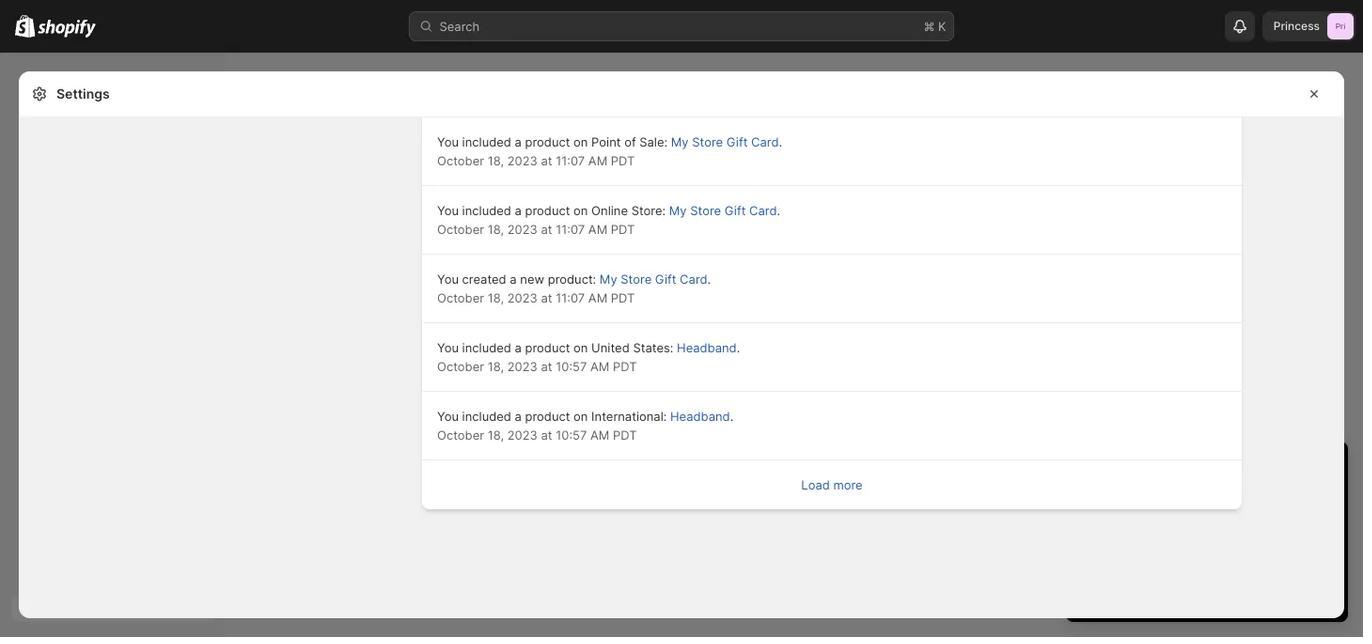 Task type: locate. For each thing, give the bounding box(es) containing it.
my store gift card link
[[671, 134, 779, 149], [669, 203, 777, 218], [600, 272, 708, 286]]

pdt down international:
[[613, 428, 637, 442]]

pdt down 'of' on the top left of page
[[611, 153, 635, 168]]

you included a product on united states: headband . october 18, 2023 at 10:57 am pdt
[[437, 340, 740, 374]]

pdt up united
[[611, 290, 635, 305]]

product inside you included a product on united states: headband . october 18, 2023 at 10:57 am pdt
[[525, 340, 570, 355]]

paid
[[1153, 493, 1178, 507]]

load more
[[801, 478, 863, 492]]

0 horizontal spatial shopify image
[[15, 15, 35, 37]]

2 at from the top
[[541, 222, 552, 236]]

10:57
[[556, 359, 587, 374], [556, 428, 587, 442]]

a for 18,
[[515, 203, 522, 218]]

1 18, from the top
[[488, 153, 504, 168]]

product left "online"
[[525, 203, 570, 218]]

states:
[[633, 340, 673, 355]]

1 vertical spatial my store gift card link
[[669, 203, 777, 218]]

headband link right international:
[[670, 409, 730, 424]]

on left the point
[[574, 134, 588, 149]]

1 horizontal spatial shopify image
[[38, 19, 96, 38]]

2 vertical spatial my store gift card link
[[600, 272, 708, 286]]

0 vertical spatial my store gift card link
[[671, 134, 779, 149]]

my
[[671, 134, 689, 149], [669, 203, 687, 218], [600, 272, 617, 286]]

a left the point
[[515, 134, 522, 149]]

in
[[1171, 458, 1186, 481]]

1 october from the top
[[437, 153, 484, 168]]

pdt down "online"
[[611, 222, 635, 236]]

on inside you included a product on international: headband . october 18, 2023 at 10:57 am pdt
[[574, 409, 588, 424]]

a inside you included a product on point of sale: my store gift card . october 18, 2023 at 11:07 am pdt
[[515, 134, 522, 149]]

a down new
[[515, 340, 522, 355]]

october inside "you included a product on online store: my store gift card . october 18, 2023 at 11:07 am pdt"
[[437, 222, 484, 236]]

18, inside you included a product on united states: headband . october 18, 2023 at 10:57 am pdt
[[488, 359, 504, 374]]

on inside you included a product on united states: headband . october 18, 2023 at 10:57 am pdt
[[574, 340, 588, 355]]

my store gift card link right store:
[[669, 203, 777, 218]]

load more button
[[790, 472, 874, 498]]

am inside you included a product on international: headband . october 18, 2023 at 10:57 am pdt
[[590, 428, 610, 442]]

a for 10:57
[[515, 340, 522, 355]]

included for you included a product on international: headband . october 18, 2023 at 10:57 am pdt
[[462, 409, 511, 424]]

1 included from the top
[[462, 134, 511, 149]]

product
[[525, 134, 570, 149], [525, 203, 570, 218], [525, 340, 570, 355], [525, 409, 570, 424]]

headband link for headband
[[677, 340, 737, 355]]

4 on from the top
[[574, 409, 588, 424]]

2023
[[507, 153, 538, 168], [507, 222, 538, 236], [507, 290, 538, 305], [507, 359, 538, 374], [507, 428, 538, 442]]

1 product from the top
[[525, 134, 570, 149]]

3 included from the top
[[462, 340, 511, 355]]

my inside you created a new product: my store gift card . october 18, 2023 at 11:07 am pdt
[[600, 272, 617, 286]]

am
[[588, 153, 608, 168], [588, 222, 608, 236], [588, 290, 608, 305], [590, 359, 610, 374], [590, 428, 610, 442]]

$1/month
[[1203, 511, 1258, 526]]

⌘ k
[[924, 19, 946, 33]]

gift up states:
[[655, 272, 676, 286]]

3 on from the top
[[574, 340, 588, 355]]

4 18, from the top
[[488, 359, 504, 374]]

am down the point
[[588, 153, 608, 168]]

you inside you created a new product: my store gift card . october 18, 2023 at 11:07 am pdt
[[437, 272, 459, 286]]

you included a product on point of sale: my store gift card . october 18, 2023 at 11:07 am pdt
[[437, 134, 782, 168]]

0 vertical spatial 11:07
[[556, 153, 585, 168]]

at inside "you included a product on online store: my store gift card . october 18, 2023 at 11:07 am pdt"
[[541, 222, 552, 236]]

you created a new product: my store gift card . october 18, 2023 at 11:07 am pdt
[[437, 272, 711, 305]]

am down "online"
[[588, 222, 608, 236]]

headband link
[[677, 340, 737, 355], [670, 409, 730, 424]]

included for you included a product on united states: headband . october 18, 2023 at 10:57 am pdt
[[462, 340, 511, 355]]

international:
[[591, 409, 667, 424]]

2 vertical spatial my
[[600, 272, 617, 286]]

a
[[515, 134, 522, 149], [515, 203, 522, 218], [510, 272, 517, 286], [515, 340, 522, 355], [515, 409, 522, 424], [1142, 493, 1149, 507]]

on left "online"
[[574, 203, 588, 218]]

1 vertical spatial 10:57
[[556, 428, 587, 442]]

product inside "you included a product on online store: my store gift card . october 18, 2023 at 11:07 am pdt"
[[525, 203, 570, 218]]

a up new
[[515, 203, 522, 218]]

0 vertical spatial store
[[692, 134, 723, 149]]

1 you from the top
[[437, 134, 459, 149]]

a down you included a product on united states: headband . october 18, 2023 at 10:57 am pdt on the bottom
[[515, 409, 522, 424]]

my right "product:"
[[600, 272, 617, 286]]

2 vertical spatial gift
[[655, 272, 676, 286]]

you inside you included a product on international: headband . october 18, 2023 at 10:57 am pdt
[[437, 409, 459, 424]]

at inside you included a product on international: headband . october 18, 2023 at 10:57 am pdt
[[541, 428, 552, 442]]

pdt inside you included a product on point of sale: my store gift card . october 18, 2023 at 11:07 am pdt
[[611, 153, 635, 168]]

5 2023 from the top
[[507, 428, 538, 442]]

on inside you included a product on point of sale: my store gift card . october 18, 2023 at 11:07 am pdt
[[574, 134, 588, 149]]

headband link right states:
[[677, 340, 737, 355]]

10:57 down you included a product on united states: headband . october 18, 2023 at 10:57 am pdt on the bottom
[[556, 428, 587, 442]]

4 at from the top
[[541, 359, 552, 374]]

on left united
[[574, 340, 588, 355]]

to
[[1127, 493, 1139, 507]]

0 vertical spatial card
[[751, 134, 779, 149]]

more
[[833, 478, 863, 492]]

2 you from the top
[[437, 203, 459, 218]]

gift inside you included a product on point of sale: my store gift card . october 18, 2023 at 11:07 am pdt
[[726, 134, 748, 149]]

included inside you included a product on point of sale: my store gift card . october 18, 2023 at 11:07 am pdt
[[462, 134, 511, 149]]

new
[[520, 272, 544, 286]]

3 you from the top
[[437, 272, 459, 286]]

3 18, from the top
[[488, 290, 504, 305]]

gift right sale:
[[726, 134, 748, 149]]

a left new
[[510, 272, 517, 286]]

2 included from the top
[[462, 203, 511, 218]]

headband right states:
[[677, 340, 737, 355]]

1 10:57 from the top
[[556, 359, 587, 374]]

2 vertical spatial card
[[680, 272, 708, 286]]

at down you included a product on united states: headband . october 18, 2023 at 10:57 am pdt on the bottom
[[541, 428, 552, 442]]

2 10:57 from the top
[[556, 428, 587, 442]]

0 vertical spatial headband link
[[677, 340, 737, 355]]

1 day left in your trial button
[[1066, 442, 1348, 481]]

3 at from the top
[[541, 290, 552, 305]]

. inside you included a product on united states: headband . october 18, 2023 at 10:57 am pdt
[[737, 340, 740, 355]]

18, inside you included a product on international: headband . october 18, 2023 at 10:57 am pdt
[[488, 428, 504, 442]]

at up "you included a product on online store: my store gift card . october 18, 2023 at 11:07 am pdt"
[[541, 153, 552, 168]]

my store gift card link up states:
[[600, 272, 708, 286]]

0 vertical spatial headband
[[677, 340, 737, 355]]

at inside you included a product on united states: headband . october 18, 2023 at 10:57 am pdt
[[541, 359, 552, 374]]

shopify image
[[15, 15, 35, 37], [38, 19, 96, 38]]

1 2023 from the top
[[507, 153, 538, 168]]

dialog
[[1352, 71, 1363, 619]]

princess
[[1274, 19, 1320, 33]]

3
[[1126, 511, 1134, 526]]

5 october from the top
[[437, 428, 484, 442]]

you for you included a product on online store: my store gift card . october 18, 2023 at 11:07 am pdt
[[437, 203, 459, 218]]

headband right international:
[[670, 409, 730, 424]]

1 vertical spatial card
[[749, 203, 777, 218]]

am down united
[[590, 359, 610, 374]]

2023 inside you included a product on point of sale: my store gift card . october 18, 2023 at 11:07 am pdt
[[507, 153, 538, 168]]

am inside you included a product on united states: headband . october 18, 2023 at 10:57 am pdt
[[590, 359, 610, 374]]

a for am
[[515, 409, 522, 424]]

3 2023 from the top
[[507, 290, 538, 305]]

11:07 up "product:"
[[556, 222, 585, 236]]

at
[[541, 153, 552, 168], [541, 222, 552, 236], [541, 290, 552, 305], [541, 359, 552, 374], [541, 428, 552, 442]]

a inside you included a product on international: headband . october 18, 2023 at 10:57 am pdt
[[515, 409, 522, 424]]

my right store:
[[669, 203, 687, 218]]

a inside "you included a product on online store: my store gift card . october 18, 2023 at 11:07 am pdt"
[[515, 203, 522, 218]]

10:57 up you included a product on international: headband . october 18, 2023 at 10:57 am pdt
[[556, 359, 587, 374]]

included inside you included a product on united states: headband . october 18, 2023 at 10:57 am pdt
[[462, 340, 511, 355]]

you for you included a product on international: headband . october 18, 2023 at 10:57 am pdt
[[437, 409, 459, 424]]

search
[[439, 19, 480, 33]]

2 on from the top
[[574, 203, 588, 218]]

on
[[574, 134, 588, 149], [574, 203, 588, 218], [574, 340, 588, 355], [574, 409, 588, 424]]

my right sale:
[[671, 134, 689, 149]]

october inside you included a product on international: headband . october 18, 2023 at 10:57 am pdt
[[437, 428, 484, 442]]

october
[[437, 153, 484, 168], [437, 222, 484, 236], [437, 290, 484, 305], [437, 359, 484, 374], [437, 428, 484, 442]]

0 vertical spatial 10:57
[[556, 359, 587, 374]]

store
[[692, 134, 723, 149], [690, 203, 721, 218], [621, 272, 652, 286]]

2 october from the top
[[437, 222, 484, 236]]

at down new
[[541, 290, 552, 305]]

store right "product:"
[[621, 272, 652, 286]]

4 2023 from the top
[[507, 359, 538, 374]]

product left united
[[525, 340, 570, 355]]

october inside you included a product on point of sale: my store gift card . october 18, 2023 at 11:07 am pdt
[[437, 153, 484, 168]]

. inside "you included a product on online store: my store gift card . october 18, 2023 at 11:07 am pdt"
[[777, 203, 780, 218]]

on for united
[[574, 340, 588, 355]]

18, inside you created a new product: my store gift card . october 18, 2023 at 11:07 am pdt
[[488, 290, 504, 305]]

product down you included a product on united states: headband . october 18, 2023 at 10:57 am pdt on the bottom
[[525, 409, 570, 424]]

4 october from the top
[[437, 359, 484, 374]]

you
[[437, 134, 459, 149], [437, 203, 459, 218], [437, 272, 459, 286], [437, 340, 459, 355], [437, 409, 459, 424]]

2 vertical spatial 11:07
[[556, 290, 585, 305]]

5 you from the top
[[437, 409, 459, 424]]

1 at from the top
[[541, 153, 552, 168]]

2 18, from the top
[[488, 222, 504, 236]]

at inside you created a new product: my store gift card . october 18, 2023 at 11:07 am pdt
[[541, 290, 552, 305]]

2023 inside you created a new product: my store gift card . october 18, 2023 at 11:07 am pdt
[[507, 290, 538, 305]]

product inside you included a product on point of sale: my store gift card . october 18, 2023 at 11:07 am pdt
[[525, 134, 570, 149]]

gift
[[726, 134, 748, 149], [725, 203, 746, 218], [655, 272, 676, 286]]

you inside you included a product on united states: headband . october 18, 2023 at 10:57 am pdt
[[437, 340, 459, 355]]

1 vertical spatial gift
[[725, 203, 746, 218]]

pdt
[[611, 153, 635, 168], [611, 222, 635, 236], [611, 290, 635, 305], [613, 359, 637, 374], [613, 428, 637, 442]]

1 on from the top
[[574, 134, 588, 149]]

5 at from the top
[[541, 428, 552, 442]]

you inside you included a product on point of sale: my store gift card . october 18, 2023 at 11:07 am pdt
[[437, 134, 459, 149]]

on left international:
[[574, 409, 588, 424]]

gift inside "you included a product on online store: my store gift card . october 18, 2023 at 11:07 am pdt"
[[725, 203, 746, 218]]

4 included from the top
[[462, 409, 511, 424]]

you for you included a product on point of sale: my store gift card . october 18, 2023 at 11:07 am pdt
[[437, 134, 459, 149]]

card inside you included a product on point of sale: my store gift card . october 18, 2023 at 11:07 am pdt
[[751, 134, 779, 149]]

on for international:
[[574, 409, 588, 424]]

a inside you created a new product: my store gift card . october 18, 2023 at 11:07 am pdt
[[510, 272, 517, 286]]

gift right store:
[[725, 203, 746, 218]]

included inside "you included a product on online store: my store gift card . october 18, 2023 at 11:07 am pdt"
[[462, 203, 511, 218]]

on inside "you included a product on online store: my store gift card . october 18, 2023 at 11:07 am pdt"
[[574, 203, 588, 218]]

included
[[462, 134, 511, 149], [462, 203, 511, 218], [462, 340, 511, 355], [462, 409, 511, 424]]

my inside you included a product on point of sale: my store gift card . october 18, 2023 at 11:07 am pdt
[[671, 134, 689, 149]]

0 vertical spatial my
[[671, 134, 689, 149]]

1 vertical spatial my
[[669, 203, 687, 218]]

you inside "you included a product on online store: my store gift card . october 18, 2023 at 11:07 am pdt"
[[437, 203, 459, 218]]

store right store:
[[690, 203, 721, 218]]

product left the point
[[525, 134, 570, 149]]

4 product from the top
[[525, 409, 570, 424]]

pdt down united
[[613, 359, 637, 374]]

18, inside "you included a product on online store: my store gift card . october 18, 2023 at 11:07 am pdt"
[[488, 222, 504, 236]]

5 18, from the top
[[488, 428, 504, 442]]

2 vertical spatial store
[[621, 272, 652, 286]]

1 vertical spatial store
[[690, 203, 721, 218]]

headband
[[677, 340, 737, 355], [670, 409, 730, 424]]

store right sale:
[[692, 134, 723, 149]]

.
[[779, 134, 782, 149], [777, 203, 780, 218], [708, 272, 711, 286], [737, 340, 740, 355], [730, 409, 734, 424]]

18,
[[488, 153, 504, 168], [488, 222, 504, 236], [488, 290, 504, 305], [488, 359, 504, 374], [488, 428, 504, 442]]

my store gift card link for store
[[669, 203, 777, 218]]

at up new
[[541, 222, 552, 236]]

a right to
[[1142, 493, 1149, 507]]

3 product from the top
[[525, 340, 570, 355]]

11:07
[[556, 153, 585, 168], [556, 222, 585, 236], [556, 290, 585, 305]]

included inside you included a product on international: headband . october 18, 2023 at 10:57 am pdt
[[462, 409, 511, 424]]

11:07 down "product:"
[[556, 290, 585, 305]]

4 you from the top
[[437, 340, 459, 355]]

1 vertical spatial headband link
[[670, 409, 730, 424]]

card
[[751, 134, 779, 149], [749, 203, 777, 218], [680, 272, 708, 286]]

3 october from the top
[[437, 290, 484, 305]]

11:07 inside you included a product on point of sale: my store gift card . october 18, 2023 at 11:07 am pdt
[[556, 153, 585, 168]]

a inside you included a product on united states: headband . october 18, 2023 at 10:57 am pdt
[[515, 340, 522, 355]]

my store gift card link for card
[[600, 272, 708, 286]]

my store gift card link right sale:
[[671, 134, 779, 149]]

11:07 inside you created a new product: my store gift card . october 18, 2023 at 11:07 am pdt
[[556, 290, 585, 305]]

2 2023 from the top
[[507, 222, 538, 236]]

3 11:07 from the top
[[556, 290, 585, 305]]

included for you included a product on online store: my store gift card . october 18, 2023 at 11:07 am pdt
[[462, 203, 511, 218]]

card inside you created a new product: my store gift card . october 18, 2023 at 11:07 am pdt
[[680, 272, 708, 286]]

2 11:07 from the top
[[556, 222, 585, 236]]

11:07 up "you included a product on online store: my store gift card . october 18, 2023 at 11:07 am pdt"
[[556, 153, 585, 168]]

princess image
[[1327, 13, 1354, 39]]

1 vertical spatial headband
[[670, 409, 730, 424]]

2 product from the top
[[525, 203, 570, 218]]

0 vertical spatial gift
[[726, 134, 748, 149]]

am down "product:"
[[588, 290, 608, 305]]

am down international:
[[590, 428, 610, 442]]

1 vertical spatial 11:07
[[556, 222, 585, 236]]

1 11:07 from the top
[[556, 153, 585, 168]]

am inside you included a product on point of sale: my store gift card . october 18, 2023 at 11:07 am pdt
[[588, 153, 608, 168]]

at up you included a product on international: headband . october 18, 2023 at 10:57 am pdt
[[541, 359, 552, 374]]



Task type: vqa. For each thing, say whether or not it's contained in the screenshot.


Task type: describe. For each thing, give the bounding box(es) containing it.
settings dialog
[[19, 0, 1344, 619]]

10:57 inside you included a product on united states: headband . october 18, 2023 at 10:57 am pdt
[[556, 359, 587, 374]]

1
[[1085, 458, 1094, 481]]

of
[[624, 134, 636, 149]]

am inside "you included a product on online store: my store gift card . october 18, 2023 at 11:07 am pdt"
[[588, 222, 608, 236]]

you for you created a new product: my store gift card . october 18, 2023 at 11:07 am pdt
[[437, 272, 459, 286]]

october inside you created a new product: my store gift card . october 18, 2023 at 11:07 am pdt
[[437, 290, 484, 305]]

11:07 inside "you included a product on online store: my store gift card . october 18, 2023 at 11:07 am pdt"
[[556, 222, 585, 236]]

18, inside you included a product on point of sale: my store gift card . october 18, 2023 at 11:07 am pdt
[[488, 153, 504, 168]]

a for at
[[510, 272, 517, 286]]

trial
[[1236, 458, 1270, 481]]

⌘
[[924, 19, 935, 33]]

load
[[801, 478, 830, 492]]

am inside you created a new product: my store gift card . october 18, 2023 at 11:07 am pdt
[[588, 290, 608, 305]]

on for online
[[574, 203, 588, 218]]

get:
[[1234, 493, 1256, 507]]

on for point
[[574, 134, 588, 149]]

headband inside you included a product on international: headband . october 18, 2023 at 10:57 am pdt
[[670, 409, 730, 424]]

plan
[[1181, 493, 1205, 507]]

store inside you included a product on point of sale: my store gift card . october 18, 2023 at 11:07 am pdt
[[692, 134, 723, 149]]

pdt inside you included a product on united states: headband . october 18, 2023 at 10:57 am pdt
[[613, 359, 637, 374]]

you for you included a product on united states: headband . october 18, 2023 at 10:57 am pdt
[[437, 340, 459, 355]]

store inside "you included a product on online store: my store gift card . october 18, 2023 at 11:07 am pdt"
[[690, 203, 721, 218]]

pdt inside you included a product on international: headband . october 18, 2023 at 10:57 am pdt
[[613, 428, 637, 442]]

my inside "you included a product on online store: my store gift card . october 18, 2023 at 11:07 am pdt"
[[669, 203, 687, 218]]

pdt inside you created a new product: my store gift card . october 18, 2023 at 11:07 am pdt
[[611, 290, 635, 305]]

included for you included a product on point of sale: my store gift card . october 18, 2023 at 11:07 am pdt
[[462, 134, 511, 149]]

a for october
[[515, 134, 522, 149]]

product for pdt
[[525, 340, 570, 355]]

point
[[591, 134, 621, 149]]

10:57 inside you included a product on international: headband . october 18, 2023 at 10:57 am pdt
[[556, 428, 587, 442]]

headband link for .
[[670, 409, 730, 424]]

united
[[591, 340, 630, 355]]

product inside you included a product on international: headband . october 18, 2023 at 10:57 am pdt
[[525, 409, 570, 424]]

2023 inside you included a product on international: headband . october 18, 2023 at 10:57 am pdt
[[507, 428, 538, 442]]

store:
[[631, 203, 666, 218]]

you included a product on international: headband . october 18, 2023 at 10:57 am pdt
[[437, 409, 734, 442]]

created
[[462, 272, 506, 286]]

. inside you created a new product: my store gift card . october 18, 2023 at 11:07 am pdt
[[708, 272, 711, 286]]

you included a product on online store: my store gift card . october 18, 2023 at 11:07 am pdt
[[437, 203, 780, 236]]

. inside you included a product on international: headband . october 18, 2023 at 10:57 am pdt
[[730, 409, 734, 424]]

. inside you included a product on point of sale: my store gift card . october 18, 2023 at 11:07 am pdt
[[779, 134, 782, 149]]

switch
[[1085, 493, 1124, 507]]

your
[[1192, 458, 1231, 481]]

gift inside you created a new product: my store gift card . october 18, 2023 at 11:07 am pdt
[[655, 272, 676, 286]]

left
[[1137, 458, 1166, 481]]

store inside you created a new product: my store gift card . october 18, 2023 at 11:07 am pdt
[[621, 272, 652, 286]]

first
[[1100, 511, 1123, 526]]

2023 inside "you included a product on online store: my store gift card . october 18, 2023 at 11:07 am pdt"
[[507, 222, 538, 236]]

product for at
[[525, 203, 570, 218]]

october inside you included a product on united states: headband . october 18, 2023 at 10:57 am pdt
[[437, 359, 484, 374]]

product:
[[548, 272, 596, 286]]

headband inside you included a product on united states: headband . october 18, 2023 at 10:57 am pdt
[[677, 340, 737, 355]]

sale:
[[639, 134, 668, 149]]

card inside "you included a product on online store: my store gift card . october 18, 2023 at 11:07 am pdt"
[[749, 203, 777, 218]]

a inside switch to a paid plan and get: first 3 months for $1/month
[[1142, 493, 1149, 507]]

1 day left in your trial
[[1085, 458, 1270, 481]]

product for 2023
[[525, 134, 570, 149]]

2023 inside you included a product on united states: headband . october 18, 2023 at 10:57 am pdt
[[507, 359, 538, 374]]

online
[[591, 203, 628, 218]]

k
[[938, 19, 946, 33]]

pdt inside "you included a product on online store: my store gift card . october 18, 2023 at 11:07 am pdt"
[[611, 222, 635, 236]]

switch to a paid plan and get: first 3 months for $1/month
[[1085, 493, 1258, 526]]

settings
[[56, 86, 110, 102]]

at inside you included a product on point of sale: my store gift card . october 18, 2023 at 11:07 am pdt
[[541, 153, 552, 168]]

my store gift card link for my
[[671, 134, 779, 149]]

and
[[1209, 493, 1231, 507]]

day
[[1099, 458, 1131, 481]]

months
[[1137, 511, 1181, 526]]

for
[[1184, 511, 1200, 526]]



